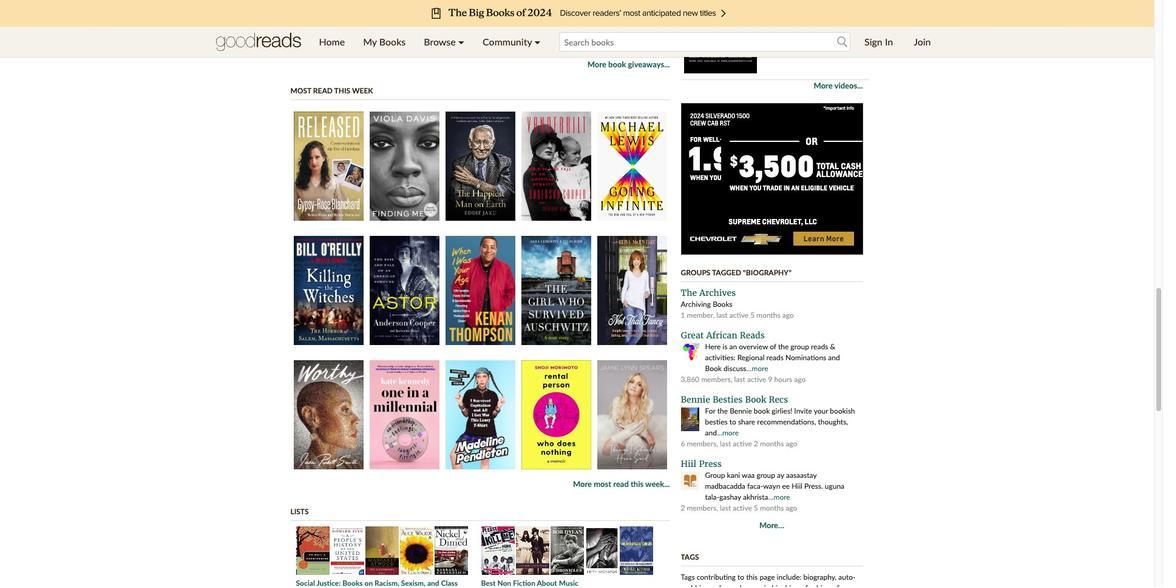 Task type: locate. For each thing, give the bounding box(es) containing it.
community
[[483, 36, 532, 47]]

hiil right ee
[[792, 482, 803, 491]]

ago for bennie besties book recs
[[786, 439, 798, 449]]

view
[[467, 30, 485, 40]]

books down archives
[[713, 300, 733, 309]]

1 vertical spatial 5
[[754, 504, 758, 513]]

books inside menu
[[379, 36, 406, 47]]

book up share
[[754, 407, 770, 416]]

rental person who does nothing image
[[521, 361, 591, 470]]

besties
[[713, 395, 743, 405]]

0 horizontal spatial this
[[631, 480, 644, 490]]

1 horizontal spatial bennie
[[730, 407, 752, 416]]

0 vertical spatial 2
[[754, 439, 758, 449]]

ago right hours
[[795, 375, 806, 384]]

0 vertical spatial hiil
[[681, 459, 697, 470]]

0 vertical spatial and
[[829, 353, 840, 362]]

2 ▾ from the left
[[535, 36, 541, 47]]

0 vertical spatial the
[[778, 342, 789, 351]]

…more inside …more 3,860 members,       last active 9 hours ago
[[747, 364, 769, 373]]

5 up reads
[[751, 311, 755, 320]]

0 vertical spatial …more
[[747, 364, 769, 373]]

0 vertical spatial this
[[763, 19, 778, 29]]

1
[[681, 311, 685, 320]]

1 horizontal spatial book
[[754, 407, 770, 416]]

active for press
[[733, 504, 752, 513]]

1 horizontal spatial reads
[[811, 342, 829, 351]]

0 vertical spatial books
[[379, 36, 406, 47]]

2 down hiil press "image"
[[681, 504, 685, 513]]

tags for tags
[[681, 553, 699, 562]]

active down share
[[733, 439, 752, 449]]

0 vertical spatial book
[[705, 364, 722, 373]]

1 vertical spatial 2
[[681, 504, 685, 513]]

my books
[[363, 36, 406, 47]]

0 vertical spatial bennie
[[681, 395, 710, 405]]

to inside tags contributing to this page include: biography, auto- and-biography-and-memoir, bio, biografia, biografico
[[738, 573, 745, 582]]

this up memoir,
[[747, 573, 758, 582]]

2 vertical spatial …more
[[769, 493, 790, 502]]

faca-
[[748, 482, 763, 491]]

active inside …more 2 members,       last active 5 months ago
[[733, 504, 752, 513]]

group up nominations
[[791, 342, 809, 351]]

our band could be your life by michael azerrad image
[[620, 527, 653, 576]]

0 vertical spatial tags
[[681, 553, 699, 562]]

bennie up for
[[681, 395, 710, 405]]

active left 9
[[748, 375, 767, 384]]

tala-
[[705, 493, 720, 502]]

Search for books to add to your shelves search field
[[559, 32, 851, 52]]

1 ▾ from the left
[[458, 36, 465, 47]]

5 down akhrista
[[754, 504, 758, 513]]

and for great african reads
[[829, 353, 840, 362]]

1 vertical spatial book
[[754, 407, 770, 416]]

tags inside tags contributing to this page include: biography, auto- and-biography-and-memoir, bio, biografia, biografico
[[681, 573, 695, 582]]

recommendations,
[[757, 418, 816, 427]]

0 horizontal spatial reads
[[767, 353, 784, 362]]

more left "most"
[[573, 480, 592, 490]]

recs
[[769, 395, 788, 405]]

0 vertical spatial this
[[631, 480, 644, 490]]

group
[[791, 342, 809, 351], [757, 471, 776, 480]]

book down activities:
[[705, 364, 722, 373]]

2 inside …more 2 members,       last active 5 months ago
[[681, 504, 685, 513]]

0 horizontal spatial and-
[[681, 584, 696, 588]]

i survived capitalism and all i got was this lousy t-shirt: everything i wish i never had to learn about money image
[[445, 361, 515, 470]]

hiil press link
[[681, 459, 722, 470]]

just kids by patti smith image
[[516, 527, 549, 576]]

…more 2 members,       last active 5 months ago
[[681, 493, 798, 513]]

months down 'for the bennie book girlies! invite your bookish besties to share recommendations, thoughts, and'
[[760, 439, 784, 449]]

1 horizontal spatial the
[[778, 342, 789, 351]]

hiil
[[681, 459, 697, 470], [792, 482, 803, 491]]

is
[[800, 19, 806, 29]]

…more down regional
[[747, 364, 769, 373]]

released: conversations on the eve of freedom image
[[294, 112, 363, 221]]

active
[[730, 311, 749, 320], [748, 375, 767, 384], [733, 439, 752, 449], [733, 504, 752, 513]]

ago up here is an overview of the group reads & activities: regional reads nominations and book discuss at the bottom right
[[783, 311, 794, 320]]

last up "african"
[[717, 311, 728, 320]]

finding me image
[[370, 112, 439, 221]]

1 vertical spatial hiil
[[792, 482, 803, 491]]

lists
[[291, 508, 309, 517]]

this
[[763, 19, 778, 29], [334, 86, 350, 95]]

1 horizontal spatial to
[[738, 573, 745, 582]]

0 vertical spatial 5
[[751, 311, 755, 320]]

more left "videos..." at right
[[814, 81, 833, 90]]

1 horizontal spatial and
[[829, 353, 840, 362]]

members, inside …more 6 members,       last active 2 months ago
[[687, 439, 718, 449]]

and
[[829, 353, 840, 362], [705, 429, 717, 438]]

months for hiil press
[[760, 504, 784, 513]]

months inside …more 6 members,       last active 2 months ago
[[760, 439, 784, 449]]

last for press
[[720, 504, 731, 513]]

ago down ee
[[786, 504, 798, 513]]

hiil up hiil press "image"
[[681, 459, 697, 470]]

0 vertical spatial …more link
[[747, 364, 769, 373]]

months
[[757, 311, 781, 320], [760, 439, 784, 449], [760, 504, 784, 513]]

members, down "tala-"
[[687, 504, 718, 513]]

2 vertical spatial months
[[760, 504, 784, 513]]

and down & at bottom
[[829, 353, 840, 362]]

the right of
[[778, 342, 789, 351]]

reads left & at bottom
[[811, 342, 829, 351]]

great african reads link
[[681, 330, 765, 341]]

…more for reads
[[747, 364, 769, 373]]

…more link down the besties
[[717, 429, 739, 438]]

months up more… link
[[760, 504, 784, 513]]

1 horizontal spatial books
[[713, 300, 733, 309]]

the
[[778, 342, 789, 351], [718, 407, 728, 416]]

sign in
[[865, 36, 893, 47]]

▾ left view
[[458, 36, 465, 47]]

1 horizontal spatial 2
[[754, 439, 758, 449]]

this right read
[[334, 86, 350, 95]]

1 vertical spatial …more link
[[717, 429, 739, 438]]

0 vertical spatial to
[[730, 418, 737, 427]]

here is an overview of the group reads & activities: regional reads nominations and book discuss
[[705, 342, 840, 373]]

when i was your age: life lessons, funny stories & questionable parenting advice from a professional clown image
[[445, 236, 515, 346]]

book left the giveaways...
[[609, 60, 626, 69]]

ago for hiil press
[[786, 504, 798, 513]]

1 vertical spatial more
[[814, 81, 833, 90]]

bennie besties book recs link
[[681, 395, 788, 405]]

group up "wayn"
[[757, 471, 776, 480]]

to up memoir,
[[738, 573, 745, 582]]

…more inside …more 6 members,       last active 2 months ago
[[717, 429, 739, 438]]

members, right 6
[[687, 439, 718, 449]]

page
[[760, 573, 775, 582]]

0 vertical spatial more
[[588, 60, 607, 69]]

most read this week link
[[291, 86, 373, 95]]

0 horizontal spatial and
[[705, 429, 717, 438]]

this right "read"
[[631, 480, 644, 490]]

1 vertical spatial this
[[334, 86, 350, 95]]

1 horizontal spatial book
[[746, 395, 767, 405]]

0 horizontal spatial book
[[609, 60, 626, 69]]

ay
[[777, 471, 785, 480]]

tags left contributing
[[681, 573, 695, 582]]

sign
[[865, 36, 883, 47]]

books
[[379, 36, 406, 47], [713, 300, 733, 309]]

1 vertical spatial …more
[[717, 429, 739, 438]]

and inside here is an overview of the group reads & activities: regional reads nominations and book discuss
[[829, 353, 840, 362]]

bennie up share
[[730, 407, 752, 416]]

book inside here is an overview of the group reads & activities: regional reads nominations and book discuss
[[705, 364, 722, 373]]

months inside …more 2 members,       last active 5 months ago
[[760, 504, 784, 513]]

1 horizontal spatial this
[[763, 19, 778, 29]]

…more link for reads
[[747, 364, 769, 373]]

more left the giveaways...
[[588, 60, 607, 69]]

active down gashay
[[733, 504, 752, 513]]

bennie besties book recs image
[[681, 408, 699, 432]]

1 vertical spatial months
[[760, 439, 784, 449]]

…more down the besties
[[717, 429, 739, 438]]

most
[[594, 480, 612, 490]]

1 horizontal spatial group
[[791, 342, 809, 351]]

regional
[[738, 353, 765, 362]]

members,
[[701, 375, 733, 384], [687, 439, 718, 449], [687, 504, 718, 513]]

active inside …more 3,860 members,       last active 9 hours ago
[[748, 375, 767, 384]]

bennie
[[681, 395, 710, 405], [730, 407, 752, 416]]

contributing
[[697, 573, 736, 582]]

press
[[699, 459, 722, 470]]

member,
[[687, 311, 715, 320]]

5
[[751, 311, 755, 320], [754, 504, 758, 513]]

1 horizontal spatial ▾
[[535, 36, 541, 47]]

last down the besties
[[720, 439, 731, 449]]

1 vertical spatial group
[[757, 471, 776, 480]]

archives
[[700, 288, 736, 299]]

3,860
[[681, 375, 700, 384]]

1 horizontal spatial this
[[747, 573, 758, 582]]

0 horizontal spatial the
[[718, 407, 728, 416]]

2 inside …more 6 members,       last active 2 months ago
[[754, 439, 758, 449]]

1 vertical spatial and
[[705, 429, 717, 438]]

teaser
[[843, 19, 866, 29]]

0 horizontal spatial 2
[[681, 504, 685, 513]]

0 horizontal spatial ▾
[[458, 36, 465, 47]]

"biography"
[[743, 268, 792, 277]]

1 vertical spatial book
[[746, 395, 767, 405]]

2 vertical spatial …more link
[[769, 493, 790, 502]]

2 down share
[[754, 439, 758, 449]]

and-
[[681, 584, 696, 588], [730, 584, 745, 588]]

…more link down ee
[[769, 493, 790, 502]]

home link
[[310, 27, 354, 57]]

2 vertical spatial members,
[[687, 504, 718, 513]]

members, inside …more 3,860 members,       last active 9 hours ago
[[701, 375, 733, 384]]

▾
[[458, 36, 465, 47], [535, 36, 541, 47]]

last inside …more 3,860 members,       last active 9 hours ago
[[735, 375, 746, 384]]

1 vertical spatial tags
[[681, 573, 695, 582]]

the girl who survived auschwitz: a remarkable and compelling memoir of love, loss and hope during world war ii image
[[521, 236, 591, 346]]

active for besties
[[733, 439, 752, 449]]

reads down of
[[767, 353, 784, 362]]

more videos...
[[814, 81, 863, 90]]

&
[[830, 342, 836, 351]]

last
[[717, 311, 728, 320], [735, 375, 746, 384], [720, 439, 731, 449], [720, 504, 731, 513]]

my books link
[[354, 27, 415, 57]]

tags up contributing
[[681, 553, 699, 562]]

to kill a mockingbird by harper lee image
[[296, 527, 329, 576]]

1 vertical spatial the
[[718, 407, 728, 416]]

and inside 'for the bennie book girlies! invite your bookish besties to share recommendations, thoughts, and'
[[705, 429, 717, 438]]

wayn
[[763, 482, 781, 491]]

and down the besties
[[705, 429, 717, 438]]

1 vertical spatial to
[[738, 573, 745, 582]]

1 vertical spatial books
[[713, 300, 733, 309]]

2 vertical spatial more
[[573, 480, 592, 490]]

1 vertical spatial bennie
[[730, 407, 752, 416]]

0 vertical spatial months
[[757, 311, 781, 320]]

read
[[614, 480, 629, 490]]

1 horizontal spatial hiil
[[792, 482, 803, 491]]

0 horizontal spatial books
[[379, 36, 406, 47]]

2 tags from the top
[[681, 573, 695, 582]]

the inside 'for the bennie book girlies! invite your bookish besties to share recommendations, thoughts, and'
[[718, 407, 728, 416]]

astor: the rise and fall of an american fortune image
[[370, 236, 439, 346]]

the inside here is an overview of the group reads & activities: regional reads nominations and book discuss
[[778, 342, 789, 351]]

0 vertical spatial members,
[[701, 375, 733, 384]]

0 horizontal spatial group
[[757, 471, 776, 480]]

this left the place at the top of the page
[[763, 19, 778, 29]]

more book giveaways... link
[[588, 60, 670, 69]]

to
[[730, 418, 737, 427], [738, 573, 745, 582]]

overview
[[739, 342, 768, 351]]

…more
[[747, 364, 769, 373], [717, 429, 739, 438], [769, 493, 790, 502]]

great african reads image
[[681, 344, 699, 361]]

book left recs
[[746, 395, 767, 405]]

members, down discuss
[[701, 375, 733, 384]]

1 tags from the top
[[681, 553, 699, 562]]

chronicles, volume one by bob dylan image
[[551, 527, 584, 576]]

the handmaid's tale by margaret atwood image
[[365, 527, 399, 576]]

bennie inside 'for the bennie book girlies! invite your bookish besties to share recommendations, thoughts, and'
[[730, 407, 752, 416]]

…more down ee
[[769, 493, 790, 502]]

...more link
[[365, 16, 390, 26]]

months up reads
[[757, 311, 781, 320]]

ago down recommendations,
[[786, 439, 798, 449]]

life by keith richards image
[[585, 527, 619, 576]]

tags
[[681, 553, 699, 562], [681, 573, 695, 582]]

things i should have said: family, fame, and figuring it out image
[[597, 361, 667, 470]]

more most read this week... link
[[573, 480, 670, 490]]

this place is awesome teaser link
[[763, 19, 866, 29]]

last inside …more 6 members,       last active 2 months ago
[[720, 439, 731, 449]]

details
[[486, 30, 511, 40]]

active up reads
[[730, 311, 749, 320]]

last down gashay
[[720, 504, 731, 513]]

for
[[705, 407, 716, 416]]

of
[[770, 342, 777, 351]]

this inside tags contributing to this page include: biography, auto- and-biography-and-memoir, bio, biografia, biografico
[[747, 573, 758, 582]]

▾ right »
[[535, 36, 541, 47]]

great african reads
[[681, 330, 765, 341]]

week...
[[646, 480, 670, 490]]

killing the witches: the horror of salem, massachusetts image
[[294, 236, 363, 346]]

ago inside …more 6 members,       last active 2 months ago
[[786, 439, 798, 449]]

book inside 'for the bennie book girlies! invite your bookish besties to share recommendations, thoughts, and'
[[754, 407, 770, 416]]

advertisement element
[[681, 103, 863, 255]]

6
[[681, 439, 685, 449]]

books inside 'the archives archiving books 1 member,       last active 5 months ago'
[[713, 300, 733, 309]]

the archives archiving books 1 member,       last active 5 months ago
[[681, 288, 794, 320]]

a people's history of the united states by howard zinn image
[[331, 527, 364, 576]]

community ▾
[[483, 36, 541, 47]]

last inside …more 2 members,       last active 5 months ago
[[720, 504, 731, 513]]

last inside 'the archives archiving books 1 member,       last active 5 months ago'
[[717, 311, 728, 320]]

members, inside …more 2 members,       last active 5 months ago
[[687, 504, 718, 513]]

last down discuss
[[735, 375, 746, 384]]

going infinite: the rise and fall of a new tycoon image
[[597, 112, 667, 221]]

1 horizontal spatial and-
[[730, 584, 745, 588]]

active inside …more 6 members,       last active 2 months ago
[[733, 439, 752, 449]]

menu
[[310, 27, 550, 57]]

please kill me by legs mcneil image
[[481, 527, 515, 576]]

to left share
[[730, 418, 737, 427]]

Search books text field
[[559, 32, 851, 52]]

ago inside …more 3,860 members,       last active 9 hours ago
[[795, 375, 806, 384]]

2
[[754, 439, 758, 449], [681, 504, 685, 513]]

community ▾ button
[[474, 27, 550, 57]]

here
[[705, 342, 721, 351]]

ago inside …more 2 members,       last active 5 months ago
[[786, 504, 798, 513]]

1 vertical spatial this
[[747, 573, 758, 582]]

0 horizontal spatial to
[[730, 418, 737, 427]]

read
[[313, 86, 333, 95]]

0 horizontal spatial hiil
[[681, 459, 697, 470]]

months inside 'the archives archiving books 1 member,       last active 5 months ago'
[[757, 311, 781, 320]]

…more link down regional
[[747, 364, 769, 373]]

…more link for book
[[717, 429, 739, 438]]

ee
[[782, 482, 790, 491]]

0 vertical spatial group
[[791, 342, 809, 351]]

1 vertical spatial members,
[[687, 439, 718, 449]]

0 horizontal spatial book
[[705, 364, 722, 373]]

the down besties
[[718, 407, 728, 416]]

books right my
[[379, 36, 406, 47]]



Task type: vqa. For each thing, say whether or not it's contained in the screenshot.
first Young from the left
no



Task type: describe. For each thing, give the bounding box(es) containing it.
hiil press image
[[681, 472, 699, 491]]

to inside 'for the bennie book girlies! invite your bookish besties to share recommendations, thoughts, and'
[[730, 418, 737, 427]]

this for page
[[747, 573, 758, 582]]

share
[[738, 418, 756, 427]]

vanderbilt: the rise and fall of an american dynasty image
[[521, 112, 591, 221]]

more book giveaways...
[[588, 60, 670, 69]]

group inside group kani waa group ay aasaastay madbacadda faca-wayn ee hiil press. uguna tala-gashay akhrista
[[757, 471, 776, 480]]

more most read this week...
[[573, 480, 670, 490]]

…more for book
[[717, 429, 739, 438]]

browse
[[424, 36, 456, 47]]

members, for press
[[687, 504, 718, 513]]

▾ for browse ▾
[[458, 36, 465, 47]]

hiil press
[[681, 459, 722, 470]]

group kani waa group ay aasaastay madbacadda faca-wayn ee hiil press. uguna tala-gashay akhrista
[[705, 471, 845, 502]]

auto-
[[839, 573, 856, 582]]

browse ▾
[[424, 36, 465, 47]]

your
[[814, 407, 829, 416]]

this for week...
[[631, 480, 644, 490]]

menu containing home
[[310, 27, 550, 57]]

join link
[[905, 27, 940, 57]]

madbacadda
[[705, 482, 746, 491]]

is
[[723, 342, 728, 351]]

ago inside 'the archives archiving books 1 member,       last active 5 months ago'
[[783, 311, 794, 320]]

…more 3,860 members,       last active 9 hours ago
[[681, 364, 806, 384]]

more for more videos...
[[814, 81, 833, 90]]

discuss
[[724, 364, 747, 373]]

last for besties
[[720, 439, 731, 449]]

▾ for community ▾
[[535, 36, 541, 47]]

gashay
[[720, 493, 741, 502]]

the color purple by alice walker image
[[400, 527, 433, 576]]

0 horizontal spatial bennie
[[681, 395, 710, 405]]

browse ▾ button
[[415, 27, 474, 57]]

members, for african
[[701, 375, 733, 384]]

more videos... link
[[814, 80, 863, 91]]

active for african
[[748, 375, 767, 384]]

…more inside …more 2 members,       last active 5 months ago
[[769, 493, 790, 502]]

bennie besties book recs
[[681, 395, 788, 405]]

»
[[513, 30, 517, 40]]

hours
[[775, 375, 793, 384]]

the most anticipated books of 2024 image
[[91, 0, 1063, 27]]

last for african
[[735, 375, 746, 384]]

girlies!
[[772, 407, 793, 416]]

0 vertical spatial reads
[[811, 342, 829, 351]]

aasaastay
[[786, 471, 817, 480]]

...more view details »
[[365, 16, 517, 40]]

view details » link
[[467, 29, 517, 41]]

lists link
[[291, 508, 309, 517]]

ago for great african reads
[[795, 375, 806, 384]]

nickel and dimed by barbara ehrenreich image
[[435, 527, 468, 576]]

great
[[681, 330, 704, 341]]

months for bennie besties book recs
[[760, 439, 784, 449]]

my
[[363, 36, 377, 47]]

groups tagged "biography"
[[681, 268, 792, 277]]

...more
[[365, 16, 390, 26]]

an
[[730, 342, 737, 351]]

akhrista
[[743, 493, 769, 502]]

more… link
[[681, 520, 863, 531]]

more for more book giveaways...
[[588, 60, 607, 69]]

the happiest man on earth image
[[445, 112, 515, 221]]

this place is awesome teaser image
[[684, 19, 757, 73]]

press.
[[805, 482, 823, 491]]

1 and- from the left
[[681, 584, 696, 588]]

invite
[[795, 407, 812, 416]]

giveaways...
[[628, 60, 670, 69]]

most
[[291, 86, 312, 95]]

more for more most read this week...
[[573, 480, 592, 490]]

one in a millennial: on friendship, feelings, fangirls, and fitting in image
[[370, 361, 439, 470]]

groups
[[681, 268, 711, 277]]

this place is awesome teaser
[[763, 19, 866, 29]]

bio,
[[772, 584, 784, 588]]

u.s.
[[537, 0, 550, 9]]

tagged
[[712, 268, 742, 277]]

most read this week
[[291, 86, 373, 95]]

group inside here is an overview of the group reads & activities: regional reads nominations and book discuss
[[791, 342, 809, 351]]

the
[[681, 288, 697, 299]]

waa
[[742, 471, 755, 480]]

videos...
[[835, 81, 863, 90]]

more…
[[760, 521, 785, 531]]

5 inside …more 2 members,       last active 5 months ago
[[754, 504, 758, 513]]

9
[[769, 375, 773, 384]]

reads
[[740, 330, 765, 341]]

members, for besties
[[687, 439, 718, 449]]

thoughts,
[[818, 418, 848, 427]]

biography,
[[804, 573, 837, 582]]

home
[[319, 36, 345, 47]]

hiil inside group kani waa group ay aasaastay madbacadda faca-wayn ee hiil press. uguna tala-gashay akhrista
[[792, 482, 803, 491]]

archiving
[[681, 300, 711, 309]]

week
[[352, 86, 373, 95]]

and for bennie besties book recs
[[705, 429, 717, 438]]

0 horizontal spatial this
[[334, 86, 350, 95]]

1 vertical spatial reads
[[767, 353, 784, 362]]

worthy image
[[294, 361, 363, 470]]

nominations
[[786, 353, 827, 362]]

tags contributing to this page include: biography, auto- and-biography-and-memoir, bio, biografia, biografico
[[681, 573, 856, 588]]

bookish
[[830, 407, 855, 416]]

biografia,
[[786, 584, 815, 588]]

sign in link
[[856, 27, 903, 57]]

tags for tags contributing to this page include: biography, auto- and-biography-and-memoir, bio, biografia, biografico
[[681, 573, 695, 582]]

the archives link
[[681, 288, 736, 299]]

in
[[885, 36, 893, 47]]

activities:
[[705, 353, 736, 362]]

0 vertical spatial book
[[609, 60, 626, 69]]

include:
[[777, 573, 802, 582]]

active inside 'the archives archiving books 1 member,       last active 5 months ago'
[[730, 311, 749, 320]]

5 inside 'the archives archiving books 1 member,       last active 5 months ago'
[[751, 311, 755, 320]]

memoir,
[[745, 584, 770, 588]]

not that fancy: simple lessons on living, loving, eating, and dusting off your boots image
[[597, 236, 667, 346]]

besties
[[705, 418, 728, 427]]

african
[[707, 330, 738, 341]]

group
[[705, 471, 725, 480]]

2 and- from the left
[[730, 584, 745, 588]]



